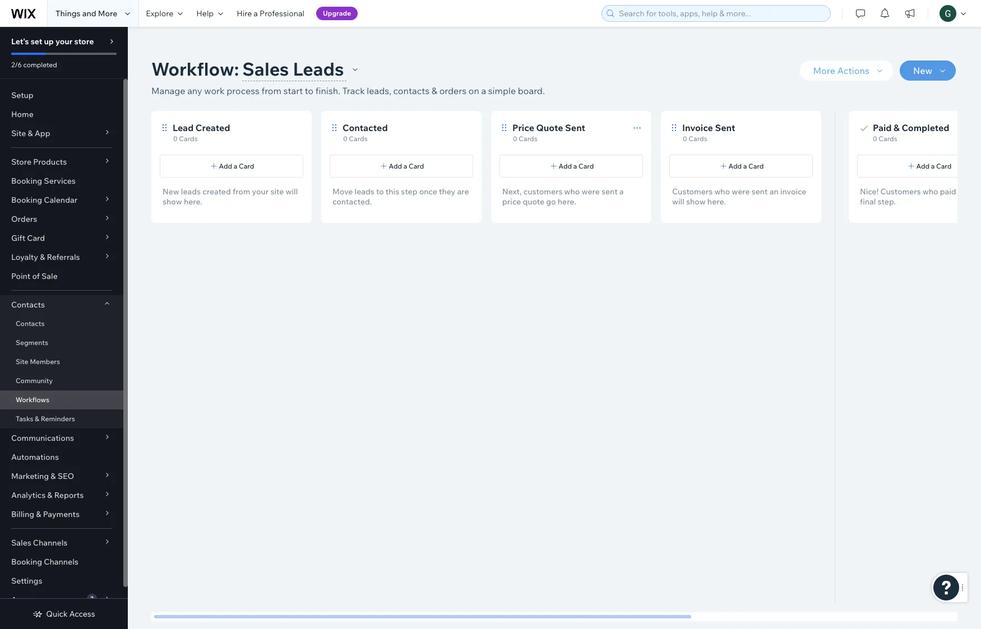 Task type: vqa. For each thing, say whether or not it's contained in the screenshot.
Size
no



Task type: describe. For each thing, give the bounding box(es) containing it.
setup
[[11, 90, 33, 100]]

go inside nice! customers who paid go to t
[[958, 187, 968, 197]]

customers inside nice! customers who paid go to t
[[880, 187, 921, 197]]

invoice
[[682, 122, 713, 133]]

paid
[[873, 122, 892, 133]]

home
[[11, 109, 34, 119]]

professional
[[260, 8, 304, 19]]

lead
[[173, 122, 194, 133]]

more actions
[[813, 65, 870, 76]]

analytics & reports button
[[0, 486, 123, 505]]

add a card for paid & completed
[[916, 162, 952, 170]]

let's set up your store
[[11, 36, 94, 47]]

workflow:
[[151, 58, 239, 80]]

any
[[187, 85, 202, 96]]

your inside the new leads created from your site will show here.
[[252, 187, 269, 197]]

cards for paid & completed
[[879, 135, 897, 143]]

billing
[[11, 510, 34, 520]]

store products button
[[0, 152, 123, 172]]

completed
[[902, 122, 949, 133]]

t
[[979, 187, 981, 197]]

quote
[[523, 197, 544, 207]]

3 0 cards from the left
[[513, 135, 537, 143]]

will for lead created
[[286, 187, 298, 197]]

loyalty & referrals
[[11, 252, 80, 262]]

3 cards from the left
[[519, 135, 537, 143]]

here. inside the next, customers who were sent a price quote go here.
[[558, 197, 576, 207]]

quick access button
[[33, 609, 95, 619]]

communications button
[[0, 429, 123, 448]]

work
[[204, 85, 225, 96]]

0 cards for contacted
[[343, 135, 368, 143]]

cards for invoice sent
[[689, 135, 707, 143]]

invoice
[[780, 187, 806, 197]]

from inside the new leads created from your site will show here.
[[233, 187, 250, 197]]

members
[[30, 358, 60, 366]]

billing & payments
[[11, 510, 80, 520]]

booking channels link
[[0, 553, 123, 572]]

site & app button
[[0, 124, 123, 143]]

contacted
[[343, 122, 388, 133]]

site members
[[16, 358, 60, 366]]

go inside the next, customers who were sent a price quote go here.
[[546, 197, 556, 207]]

let's
[[11, 36, 29, 47]]

hire a professional link
[[230, 0, 311, 27]]

new for new
[[913, 65, 932, 76]]

0 for paid & completed
[[873, 135, 877, 143]]

2/6 completed
[[11, 61, 57, 69]]

add for lead created
[[219, 162, 232, 170]]

start
[[283, 85, 303, 96]]

board.
[[518, 85, 545, 96]]

0 for lead created
[[173, 135, 178, 143]]

card up the next, customers who were sent a price quote go here.
[[579, 162, 594, 170]]

an
[[770, 187, 779, 197]]

community link
[[0, 372, 123, 391]]

channels for booking channels
[[44, 557, 78, 567]]

3 0 from the left
[[513, 135, 517, 143]]

set
[[31, 36, 42, 47]]

contacts button
[[0, 295, 123, 315]]

add a card for contacted
[[389, 162, 424, 170]]

show for lead created
[[163, 197, 182, 207]]

home link
[[0, 105, 123, 124]]

3 add from the left
[[559, 162, 572, 170]]

sales inside dropdown button
[[11, 538, 31, 548]]

manage any work process from start to finish. track leads, contacts & orders on a simple board.
[[151, 85, 545, 96]]

a inside hire a professional link
[[254, 8, 258, 19]]

help
[[196, 8, 214, 19]]

tasks
[[16, 415, 33, 423]]

2/6
[[11, 61, 22, 69]]

settings
[[11, 576, 42, 586]]

apps
[[11, 595, 31, 605]]

add a card for invoice sent
[[729, 162, 764, 170]]

orders
[[439, 85, 467, 96]]

new for new leads created from your site will show here.
[[163, 187, 179, 197]]

price
[[502, 197, 521, 207]]

0 horizontal spatial more
[[98, 8, 117, 19]]

communications
[[11, 433, 74, 443]]

store
[[11, 157, 31, 167]]

show for invoice sent
[[686, 197, 706, 207]]

1 sent from the left
[[565, 122, 585, 133]]

loyalty & referrals button
[[0, 248, 123, 267]]

site for site & app
[[11, 128, 26, 138]]

setup link
[[0, 86, 123, 105]]

card for invoice sent
[[748, 162, 764, 170]]

workflows link
[[0, 391, 123, 410]]

billing & payments button
[[0, 505, 123, 524]]

marketing
[[11, 471, 49, 482]]

segments link
[[0, 334, 123, 353]]

marketing & seo button
[[0, 467, 123, 486]]

booking calendar button
[[0, 191, 123, 210]]

simple
[[488, 85, 516, 96]]

to inside nice! customers who paid go to t
[[970, 187, 977, 197]]

0 for invoice sent
[[683, 135, 687, 143]]

& left orders
[[432, 85, 437, 96]]

next,
[[502, 187, 522, 197]]

process
[[227, 85, 260, 96]]

add for invoice sent
[[729, 162, 742, 170]]

workflows
[[16, 396, 49, 404]]

site & app
[[11, 128, 50, 138]]

new button
[[900, 61, 956, 81]]

reports
[[54, 491, 84, 501]]

0 vertical spatial from
[[262, 85, 281, 96]]

analytics & reports
[[11, 491, 84, 501]]

store
[[74, 36, 94, 47]]

settings link
[[0, 572, 123, 591]]

0 horizontal spatial to
[[305, 85, 313, 96]]

contacts for contacts link
[[16, 320, 45, 328]]

Search for tools, apps, help & more... field
[[616, 6, 827, 21]]

contacted.
[[332, 197, 372, 207]]

created
[[196, 122, 230, 133]]

automations link
[[0, 448, 123, 467]]



Task type: locate. For each thing, give the bounding box(es) containing it.
your inside sidebar element
[[55, 36, 72, 47]]

add a card up step
[[389, 162, 424, 170]]

leads right move
[[355, 187, 374, 197]]

2 leads from the left
[[355, 187, 374, 197]]

add for paid & completed
[[916, 162, 930, 170]]

will
[[286, 187, 298, 197], [672, 197, 684, 207]]

add a card up the next, customers who were sent a price quote go here.
[[559, 162, 594, 170]]

contacts inside popup button
[[11, 300, 45, 310]]

explore
[[146, 8, 173, 19]]

site inside dropdown button
[[11, 128, 26, 138]]

sent inside the next, customers who were sent a price quote go here.
[[602, 187, 618, 197]]

who inside the next, customers who were sent a price quote go here.
[[564, 187, 580, 197]]

here. inside customers who were sent an invoice will show here.
[[707, 197, 726, 207]]

1 horizontal spatial your
[[252, 187, 269, 197]]

5 add a card from the left
[[916, 162, 952, 170]]

site
[[11, 128, 26, 138], [16, 358, 28, 366]]

0 cards down contacted
[[343, 135, 368, 143]]

cards down invoice
[[689, 135, 707, 143]]

go right paid
[[958, 187, 968, 197]]

1 0 from the left
[[173, 135, 178, 143]]

booking inside booking calendar dropdown button
[[11, 195, 42, 205]]

4 add from the left
[[729, 162, 742, 170]]

2 horizontal spatial here.
[[707, 197, 726, 207]]

0 cards down price
[[513, 135, 537, 143]]

1 horizontal spatial who
[[714, 187, 730, 197]]

0 horizontal spatial show
[[163, 197, 182, 207]]

& left 'reports'
[[47, 491, 52, 501]]

& for site & app
[[28, 128, 33, 138]]

4 add a card from the left
[[729, 162, 764, 170]]

your right up
[[55, 36, 72, 47]]

leads
[[293, 58, 344, 80], [293, 58, 344, 80]]

nice! customers who paid go to t
[[860, 187, 981, 207]]

0 cards for lead created
[[173, 135, 198, 143]]

2 sent from the left
[[752, 187, 768, 197]]

2 show from the left
[[686, 197, 706, 207]]

who inside nice! customers who paid go to t
[[923, 187, 938, 197]]

0 vertical spatial your
[[55, 36, 72, 47]]

cards for contacted
[[349, 135, 368, 143]]

3 here. from the left
[[707, 197, 726, 207]]

& for billing & payments
[[36, 510, 41, 520]]

to left this
[[376, 187, 384, 197]]

1 show from the left
[[163, 197, 182, 207]]

& for paid & completed
[[894, 122, 900, 133]]

1 horizontal spatial go
[[958, 187, 968, 197]]

here. for invoice
[[707, 197, 726, 207]]

2 booking from the top
[[11, 195, 42, 205]]

quick access
[[46, 609, 95, 619]]

1 vertical spatial booking
[[11, 195, 42, 205]]

customers inside customers who were sent an invoice will show here.
[[672, 187, 713, 197]]

will for invoice sent
[[672, 197, 684, 207]]

0 horizontal spatial were
[[582, 187, 600, 197]]

from right created
[[233, 187, 250, 197]]

3 booking from the top
[[11, 557, 42, 567]]

sent right quote
[[565, 122, 585, 133]]

booking for booking channels
[[11, 557, 42, 567]]

1 who from the left
[[564, 187, 580, 197]]

2 add from the left
[[389, 162, 402, 170]]

add a card up customers who were sent an invoice will show here.
[[729, 162, 764, 170]]

were right 'customers'
[[582, 187, 600, 197]]

1 customers from the left
[[672, 187, 713, 197]]

orders button
[[0, 210, 123, 229]]

1 horizontal spatial to
[[376, 187, 384, 197]]

0 horizontal spatial from
[[233, 187, 250, 197]]

channels
[[33, 538, 67, 548], [44, 557, 78, 567]]

help button
[[190, 0, 230, 27]]

& left seo
[[51, 471, 56, 482]]

cards down lead on the left of page
[[179, 135, 198, 143]]

0 cards
[[173, 135, 198, 143], [343, 135, 368, 143], [513, 135, 537, 143], [683, 135, 707, 143], [873, 135, 897, 143]]

cards down 'paid'
[[879, 135, 897, 143]]

&
[[432, 85, 437, 96], [894, 122, 900, 133], [28, 128, 33, 138], [40, 252, 45, 262], [35, 415, 39, 423], [51, 471, 56, 482], [47, 491, 52, 501], [36, 510, 41, 520]]

leads for contacted
[[355, 187, 374, 197]]

site down 'segments'
[[16, 358, 28, 366]]

1 horizontal spatial sent
[[752, 187, 768, 197]]

0 vertical spatial booking
[[11, 176, 42, 186]]

customers
[[523, 187, 563, 197]]

channels inside booking channels link
[[44, 557, 78, 567]]

contacts down point of sale
[[11, 300, 45, 310]]

card up customers who were sent an invoice will show here.
[[748, 162, 764, 170]]

sales channels
[[11, 538, 67, 548]]

more actions button
[[800, 61, 893, 81]]

card inside dropdown button
[[27, 233, 45, 243]]

0 cards for paid & completed
[[873, 135, 897, 143]]

new leads created from your site will show here.
[[163, 187, 298, 207]]

3 who from the left
[[923, 187, 938, 197]]

3 add a card from the left
[[559, 162, 594, 170]]

0 for contacted
[[343, 135, 347, 143]]

hire a professional
[[237, 8, 304, 19]]

sales leads
[[242, 58, 344, 80], [242, 58, 344, 80]]

booking calendar
[[11, 195, 77, 205]]

once
[[419, 187, 437, 197]]

cards down price
[[519, 135, 537, 143]]

leads inside the new leads created from your site will show here.
[[181, 187, 201, 197]]

card for lead created
[[239, 162, 254, 170]]

0 horizontal spatial sent
[[565, 122, 585, 133]]

quote
[[536, 122, 563, 133]]

1 vertical spatial contacts
[[16, 320, 45, 328]]

on
[[469, 85, 479, 96]]

go right quote
[[546, 197, 556, 207]]

1 cards from the left
[[179, 135, 198, 143]]

store products
[[11, 157, 67, 167]]

0 vertical spatial contacts
[[11, 300, 45, 310]]

a
[[254, 8, 258, 19], [481, 85, 486, 96], [234, 162, 237, 170], [404, 162, 407, 170], [573, 162, 577, 170], [743, 162, 747, 170], [931, 162, 935, 170], [619, 187, 624, 197]]

channels for sales channels
[[33, 538, 67, 548]]

4 0 from the left
[[683, 135, 687, 143]]

1 vertical spatial your
[[252, 187, 269, 197]]

1 leads from the left
[[181, 187, 201, 197]]

0 down lead on the left of page
[[173, 135, 178, 143]]

more left actions
[[813, 65, 835, 76]]

a inside the next, customers who were sent a price quote go here.
[[619, 187, 624, 197]]

& inside "popup button"
[[47, 491, 52, 501]]

are
[[457, 187, 469, 197]]

1 horizontal spatial more
[[813, 65, 835, 76]]

card for paid & completed
[[936, 162, 952, 170]]

up
[[44, 36, 54, 47]]

price
[[512, 122, 534, 133]]

0 horizontal spatial new
[[163, 187, 179, 197]]

more right and
[[98, 8, 117, 19]]

& for analytics & reports
[[47, 491, 52, 501]]

& inside popup button
[[40, 252, 45, 262]]

2 0 from the left
[[343, 135, 347, 143]]

price quote sent
[[512, 122, 585, 133]]

site
[[270, 187, 284, 197]]

contacts
[[393, 85, 430, 96]]

cards for lead created
[[179, 135, 198, 143]]

card right gift
[[27, 233, 45, 243]]

add up nice! customers who paid go to t
[[916, 162, 930, 170]]

0 down invoice
[[683, 135, 687, 143]]

1 vertical spatial channels
[[44, 557, 78, 567]]

& right 'loyalty'
[[40, 252, 45, 262]]

1 horizontal spatial from
[[262, 85, 281, 96]]

1 horizontal spatial will
[[672, 197, 684, 207]]

to inside move leads to this step once they are contacted.
[[376, 187, 384, 197]]

reminders
[[41, 415, 75, 423]]

to left t
[[970, 187, 977, 197]]

sales channels button
[[0, 534, 123, 553]]

0 horizontal spatial leads
[[181, 187, 201, 197]]

booking down store
[[11, 176, 42, 186]]

0 horizontal spatial customers
[[672, 187, 713, 197]]

1 horizontal spatial were
[[732, 187, 750, 197]]

show inside the new leads created from your site will show here.
[[163, 197, 182, 207]]

2 here. from the left
[[558, 197, 576, 207]]

gift card button
[[0, 229, 123, 248]]

site members link
[[0, 353, 123, 372]]

add up the next, customers who were sent a price quote go here.
[[559, 162, 572, 170]]

gift card
[[11, 233, 45, 243]]

loyalty
[[11, 252, 38, 262]]

2 customers from the left
[[880, 187, 921, 197]]

sidebar element
[[0, 27, 128, 630]]

add a card up the new leads created from your site will show here.
[[219, 162, 254, 170]]

4 0 cards from the left
[[683, 135, 707, 143]]

0 horizontal spatial will
[[286, 187, 298, 197]]

2 cards from the left
[[349, 135, 368, 143]]

leads inside move leads to this step once they are contacted.
[[355, 187, 374, 197]]

were inside customers who were sent an invoice will show here.
[[732, 187, 750, 197]]

& right 'paid'
[[894, 122, 900, 133]]

0 horizontal spatial sent
[[602, 187, 618, 197]]

1 horizontal spatial new
[[913, 65, 932, 76]]

card for contacted
[[409, 162, 424, 170]]

2 horizontal spatial to
[[970, 187, 977, 197]]

lead created
[[173, 122, 230, 133]]

more
[[98, 8, 117, 19], [813, 65, 835, 76]]

1 horizontal spatial here.
[[558, 197, 576, 207]]

channels inside sales channels dropdown button
[[33, 538, 67, 548]]

who inside customers who were sent an invoice will show here.
[[714, 187, 730, 197]]

more inside more actions 'button'
[[813, 65, 835, 76]]

0 vertical spatial more
[[98, 8, 117, 19]]

2 vertical spatial booking
[[11, 557, 42, 567]]

leads,
[[367, 85, 391, 96]]

tasks & reminders
[[16, 415, 75, 423]]

0 horizontal spatial who
[[564, 187, 580, 197]]

5 cards from the left
[[879, 135, 897, 143]]

contacts up 'segments'
[[16, 320, 45, 328]]

booking
[[11, 176, 42, 186], [11, 195, 42, 205], [11, 557, 42, 567]]

of
[[32, 271, 40, 281]]

invoice sent
[[682, 122, 735, 133]]

1 booking from the top
[[11, 176, 42, 186]]

add for contacted
[[389, 162, 402, 170]]

1 horizontal spatial show
[[686, 197, 706, 207]]

2 who from the left
[[714, 187, 730, 197]]

site for site members
[[16, 358, 28, 366]]

payments
[[43, 510, 80, 520]]

booking for booking services
[[11, 176, 42, 186]]

0 cards down 'paid'
[[873, 135, 897, 143]]

who
[[564, 187, 580, 197], [714, 187, 730, 197], [923, 187, 938, 197]]

0 cards for invoice sent
[[683, 135, 707, 143]]

0 horizontal spatial here.
[[184, 197, 202, 207]]

& for tasks & reminders
[[35, 415, 39, 423]]

2 0 cards from the left
[[343, 135, 368, 143]]

sent
[[602, 187, 618, 197], [752, 187, 768, 197]]

card up the new leads created from your site will show here.
[[239, 162, 254, 170]]

products
[[33, 157, 67, 167]]

access
[[69, 609, 95, 619]]

sent inside customers who were sent an invoice will show here.
[[752, 187, 768, 197]]

channels up settings link
[[44, 557, 78, 567]]

1 here. from the left
[[184, 197, 202, 207]]

segments
[[16, 339, 48, 347]]

here. inside the new leads created from your site will show here.
[[184, 197, 202, 207]]

1 were from the left
[[582, 187, 600, 197]]

2 sent from the left
[[715, 122, 735, 133]]

to
[[305, 85, 313, 96], [376, 187, 384, 197], [970, 187, 977, 197]]

automations
[[11, 452, 59, 463]]

1 0 cards from the left
[[173, 135, 198, 143]]

1 vertical spatial more
[[813, 65, 835, 76]]

move leads to this step once they are contacted.
[[332, 187, 469, 207]]

card up step
[[409, 162, 424, 170]]

0 down 'paid'
[[873, 135, 877, 143]]

who left paid
[[923, 187, 938, 197]]

0 down contacted
[[343, 135, 347, 143]]

0 vertical spatial channels
[[33, 538, 67, 548]]

were inside the next, customers who were sent a price quote go here.
[[582, 187, 600, 197]]

add up created
[[219, 162, 232, 170]]

created
[[203, 187, 231, 197]]

& for loyalty & referrals
[[40, 252, 45, 262]]

customers who were sent an invoice will show here.
[[672, 187, 806, 207]]

here.
[[184, 197, 202, 207], [558, 197, 576, 207], [707, 197, 726, 207]]

add a card up paid
[[916, 162, 952, 170]]

0 horizontal spatial go
[[546, 197, 556, 207]]

0 cards down lead on the left of page
[[173, 135, 198, 143]]

5 0 from the left
[[873, 135, 877, 143]]

2 horizontal spatial who
[[923, 187, 938, 197]]

channels up booking channels
[[33, 538, 67, 548]]

community
[[16, 377, 53, 385]]

2 add a card from the left
[[389, 162, 424, 170]]

2 were from the left
[[732, 187, 750, 197]]

site down home
[[11, 128, 26, 138]]

& left app
[[28, 128, 33, 138]]

booking inside booking channels link
[[11, 557, 42, 567]]

completed
[[23, 61, 57, 69]]

0 horizontal spatial your
[[55, 36, 72, 47]]

paid
[[940, 187, 956, 197]]

card up paid
[[936, 162, 952, 170]]

0 vertical spatial site
[[11, 128, 26, 138]]

services
[[44, 176, 76, 186]]

cards down contacted
[[349, 135, 368, 143]]

sent right invoice
[[715, 122, 735, 133]]

add up this
[[389, 162, 402, 170]]

upgrade
[[323, 9, 351, 17]]

booking channels
[[11, 557, 78, 567]]

1 horizontal spatial leads
[[355, 187, 374, 197]]

1 horizontal spatial sent
[[715, 122, 735, 133]]

1 vertical spatial site
[[16, 358, 28, 366]]

0 vertical spatial new
[[913, 65, 932, 76]]

sale
[[41, 271, 58, 281]]

analytics
[[11, 491, 46, 501]]

who right 'customers'
[[564, 187, 580, 197]]

here. for lead
[[184, 197, 202, 207]]

will inside the new leads created from your site will show here.
[[286, 187, 298, 197]]

show inside customers who were sent an invoice will show here.
[[686, 197, 706, 207]]

from left start
[[262, 85, 281, 96]]

marketing & seo
[[11, 471, 74, 482]]

will inside customers who were sent an invoice will show here.
[[672, 197, 684, 207]]

booking up settings
[[11, 557, 42, 567]]

& inside dropdown button
[[28, 128, 33, 138]]

who left an
[[714, 187, 730, 197]]

actions
[[837, 65, 870, 76]]

manage
[[151, 85, 185, 96]]

1 sent from the left
[[602, 187, 618, 197]]

booking inside booking services link
[[11, 176, 42, 186]]

1 horizontal spatial customers
[[880, 187, 921, 197]]

& right billing
[[36, 510, 41, 520]]

4 cards from the left
[[689, 135, 707, 143]]

0 down price
[[513, 135, 517, 143]]

new inside the new leads created from your site will show here.
[[163, 187, 179, 197]]

booking for booking calendar
[[11, 195, 42, 205]]

your left site
[[252, 187, 269, 197]]

add a card for lead created
[[219, 162, 254, 170]]

contacts for the contacts popup button
[[11, 300, 45, 310]]

add up customers who were sent an invoice will show here.
[[729, 162, 742, 170]]

tasks & reminders link
[[0, 410, 123, 429]]

1 vertical spatial from
[[233, 187, 250, 197]]

new inside button
[[913, 65, 932, 76]]

booking services link
[[0, 172, 123, 191]]

& right tasks
[[35, 415, 39, 423]]

1 add a card from the left
[[219, 162, 254, 170]]

& for marketing & seo
[[51, 471, 56, 482]]

calendar
[[44, 195, 77, 205]]

who for cards
[[923, 187, 938, 197]]

booking services
[[11, 176, 76, 186]]

who for created
[[564, 187, 580, 197]]

5 add from the left
[[916, 162, 930, 170]]

to right start
[[305, 85, 313, 96]]

1 add from the left
[[219, 162, 232, 170]]

point of sale link
[[0, 267, 123, 286]]

1 vertical spatial new
[[163, 187, 179, 197]]

referrals
[[47, 252, 80, 262]]

go
[[958, 187, 968, 197], [546, 197, 556, 207]]

leads for lead created
[[181, 187, 201, 197]]

booking up orders
[[11, 195, 42, 205]]

0 cards down invoice
[[683, 135, 707, 143]]

were left an
[[732, 187, 750, 197]]

leads left created
[[181, 187, 201, 197]]

5 0 cards from the left
[[873, 135, 897, 143]]

nice!
[[860, 187, 879, 197]]

contacts link
[[0, 315, 123, 334]]



